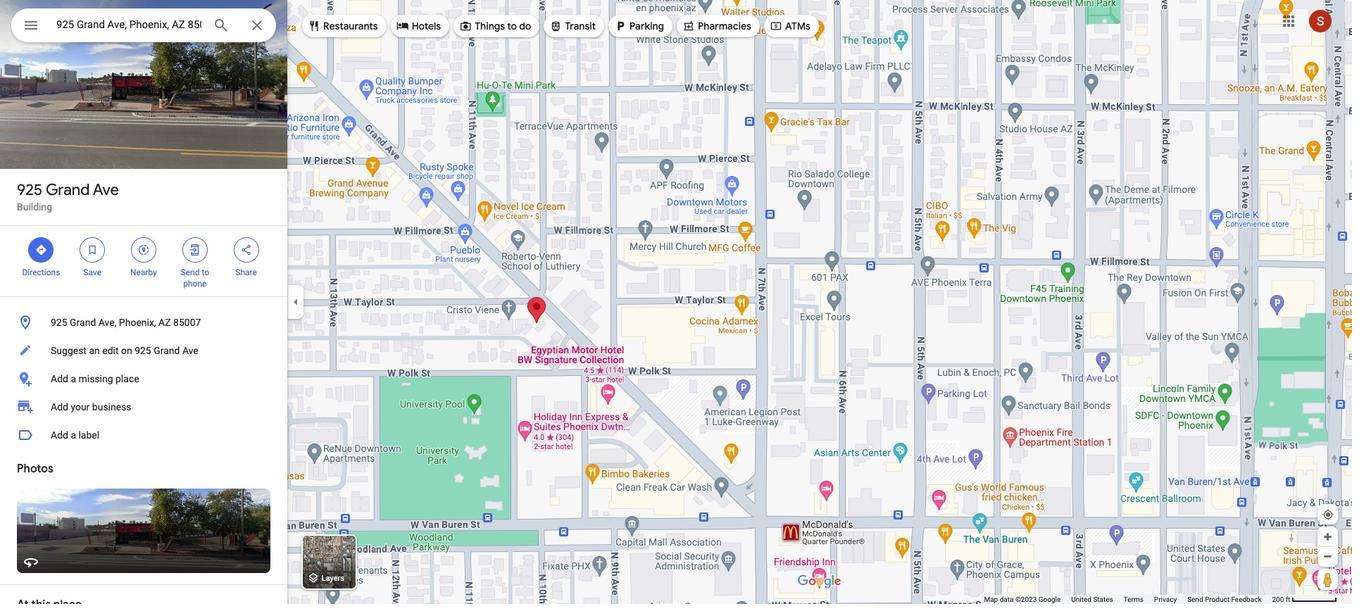 Task type: vqa. For each thing, say whether or not it's contained in the screenshot.


Task type: locate. For each thing, give the bounding box(es) containing it.
925 grand ave, phoenix, az 85007
[[51, 317, 201, 328]]

grand up building on the left top
[[46, 180, 90, 200]]

1 vertical spatial send
[[1188, 596, 1203, 604]]

925 up building on the left top
[[17, 180, 42, 200]]

terms
[[1124, 596, 1144, 604]]

200 ft button
[[1272, 596, 1337, 604]]

google account: sheryl atherton  
(sheryl.atherton@adept.ai) image
[[1309, 10, 1332, 32]]

0 vertical spatial ave
[[93, 180, 119, 200]]

grand for ave,
[[70, 317, 96, 328]]

collapse side panel image
[[288, 294, 304, 310]]


[[396, 18, 409, 34]]

None field
[[56, 16, 201, 33]]


[[23, 15, 39, 35]]

925 up suggest
[[51, 317, 67, 328]]

google
[[1039, 596, 1061, 604]]

to
[[507, 20, 517, 32], [202, 268, 209, 278]]

200 ft
[[1272, 596, 1291, 604]]

grand left "ave,"
[[70, 317, 96, 328]]

send
[[181, 268, 200, 278], [1188, 596, 1203, 604]]


[[550, 18, 562, 34]]

 restaurants
[[308, 18, 378, 34]]

az
[[159, 317, 171, 328]]

0 horizontal spatial ave
[[93, 180, 119, 200]]

2 horizontal spatial 925
[[135, 345, 151, 356]]

suggest
[[51, 345, 87, 356]]

1 vertical spatial a
[[71, 430, 76, 441]]

a left the label on the left of the page
[[71, 430, 76, 441]]


[[35, 242, 47, 258]]

1 horizontal spatial send
[[1188, 596, 1203, 604]]

map data ©2023 google
[[984, 596, 1061, 604]]

a
[[71, 373, 76, 385], [71, 430, 76, 441]]

925 right on
[[135, 345, 151, 356]]

 button
[[11, 8, 51, 45]]

0 vertical spatial grand
[[46, 180, 90, 200]]

show street view coverage image
[[1318, 569, 1338, 590]]

send inside send to phone
[[181, 268, 200, 278]]

0 vertical spatial a
[[71, 373, 76, 385]]

to up phone
[[202, 268, 209, 278]]

1 vertical spatial to
[[202, 268, 209, 278]]

add down suggest
[[51, 373, 68, 385]]

0 vertical spatial add
[[51, 373, 68, 385]]

925
[[17, 180, 42, 200], [51, 317, 67, 328], [135, 345, 151, 356]]

0 vertical spatial 925
[[17, 180, 42, 200]]

1 vertical spatial ave
[[182, 345, 198, 356]]

 atms
[[770, 18, 811, 34]]

send up phone
[[181, 268, 200, 278]]

zoom in image
[[1323, 532, 1333, 542]]

0 vertical spatial to
[[507, 20, 517, 32]]

restaurants
[[323, 20, 378, 32]]

to left do
[[507, 20, 517, 32]]

parking
[[630, 20, 664, 32]]

0 horizontal spatial send
[[181, 268, 200, 278]]

1 vertical spatial 925
[[51, 317, 67, 328]]

map
[[984, 596, 998, 604]]

add your business
[[51, 401, 131, 413]]

1 a from the top
[[71, 373, 76, 385]]

actions for 925 grand ave region
[[0, 226, 287, 297]]

a for label
[[71, 430, 76, 441]]

 things to do
[[459, 18, 531, 34]]

1 horizontal spatial ave
[[182, 345, 198, 356]]

add inside button
[[51, 373, 68, 385]]

1 horizontal spatial to
[[507, 20, 517, 32]]

925 for ave
[[17, 180, 42, 200]]

1 vertical spatial add
[[51, 401, 68, 413]]

send for send product feedback
[[1188, 596, 1203, 604]]

925 grand ave main content
[[0, 0, 287, 604]]

0 vertical spatial send
[[181, 268, 200, 278]]

0 horizontal spatial 925
[[17, 180, 42, 200]]

grand down az
[[154, 345, 180, 356]]

a inside add a label button
[[71, 430, 76, 441]]

925 inside 925 grand ave building
[[17, 180, 42, 200]]

label
[[79, 430, 99, 441]]

add
[[51, 373, 68, 385], [51, 401, 68, 413], [51, 430, 68, 441]]

data
[[1000, 596, 1014, 604]]

3 add from the top
[[51, 430, 68, 441]]

0 horizontal spatial to
[[202, 268, 209, 278]]

grand
[[46, 180, 90, 200], [70, 317, 96, 328], [154, 345, 180, 356]]

a inside add a missing place button
[[71, 373, 76, 385]]

add left the label on the left of the page
[[51, 430, 68, 441]]

1 horizontal spatial 925
[[51, 317, 67, 328]]

ave up 
[[93, 180, 119, 200]]


[[86, 242, 99, 258]]

ave down 85007
[[182, 345, 198, 356]]

footer containing map data ©2023 google
[[984, 595, 1272, 604]]

 parking
[[614, 18, 664, 34]]

2 vertical spatial add
[[51, 430, 68, 441]]


[[137, 242, 150, 258]]

footer
[[984, 595, 1272, 604]]

ave
[[93, 180, 119, 200], [182, 345, 198, 356]]

200
[[1272, 596, 1284, 604]]

united states
[[1071, 596, 1113, 604]]

2 add from the top
[[51, 401, 68, 413]]

suggest an edit on 925 grand ave
[[51, 345, 198, 356]]

add inside button
[[51, 430, 68, 441]]

send left product
[[1188, 596, 1203, 604]]

add left "your"
[[51, 401, 68, 413]]

to inside  things to do
[[507, 20, 517, 32]]

an
[[89, 345, 100, 356]]

grand for ave
[[46, 180, 90, 200]]

send product feedback button
[[1188, 595, 1262, 604]]

a left missing
[[71, 373, 76, 385]]

1 vertical spatial grand
[[70, 317, 96, 328]]

photos
[[17, 462, 53, 476]]

2 a from the top
[[71, 430, 76, 441]]

send inside send product feedback button
[[1188, 596, 1203, 604]]

 transit
[[550, 18, 596, 34]]

 search field
[[11, 8, 276, 45]]

1 add from the top
[[51, 373, 68, 385]]

show your location image
[[1322, 509, 1335, 521]]

send to phone
[[181, 268, 209, 289]]

missing
[[79, 373, 113, 385]]

your
[[71, 401, 90, 413]]

925 Grand Ave, Phoenix, AZ 85007 field
[[11, 8, 276, 42]]

grand inside 925 grand ave building
[[46, 180, 90, 200]]

a for missing
[[71, 373, 76, 385]]



Task type: describe. For each thing, give the bounding box(es) containing it.
nearby
[[130, 268, 157, 278]]

feedback
[[1231, 596, 1262, 604]]

add a label
[[51, 430, 99, 441]]

ft
[[1286, 596, 1291, 604]]

suggest an edit on 925 grand ave button
[[0, 337, 287, 365]]

add for add a missing place
[[51, 373, 68, 385]]

terms button
[[1124, 595, 1144, 604]]

save
[[83, 268, 101, 278]]

business
[[92, 401, 131, 413]]

transit
[[565, 20, 596, 32]]


[[614, 18, 627, 34]]

directions
[[22, 268, 60, 278]]

phone
[[183, 279, 207, 289]]

states
[[1093, 596, 1113, 604]]

place
[[116, 373, 139, 385]]

add your business link
[[0, 393, 287, 421]]

to inside send to phone
[[202, 268, 209, 278]]

footer inside the google maps element
[[984, 595, 1272, 604]]


[[308, 18, 320, 34]]

united states button
[[1071, 595, 1113, 604]]

925 grand ave building
[[17, 180, 119, 213]]

do
[[519, 20, 531, 32]]

ave inside 925 grand ave building
[[93, 180, 119, 200]]

edit
[[102, 345, 119, 356]]

privacy
[[1154, 596, 1177, 604]]

share
[[235, 268, 257, 278]]


[[770, 18, 782, 34]]

add a missing place
[[51, 373, 139, 385]]

pharmacies
[[698, 20, 751, 32]]

add a label button
[[0, 421, 287, 449]]

 hotels
[[396, 18, 441, 34]]

©2023
[[1016, 596, 1037, 604]]


[[459, 18, 472, 34]]

send for send to phone
[[181, 268, 200, 278]]

85007
[[173, 317, 201, 328]]

2 vertical spatial grand
[[154, 345, 180, 356]]

925 grand ave, phoenix, az 85007 button
[[0, 308, 287, 337]]

2 vertical spatial 925
[[135, 345, 151, 356]]


[[240, 242, 253, 258]]

add for add your business
[[51, 401, 68, 413]]

add for add a label
[[51, 430, 68, 441]]

building
[[17, 201, 52, 213]]


[[682, 18, 695, 34]]

google maps element
[[0, 0, 1352, 604]]

layers
[[322, 574, 344, 583]]

925 for ave,
[[51, 317, 67, 328]]

 pharmacies
[[682, 18, 751, 34]]

privacy button
[[1154, 595, 1177, 604]]

zoom out image
[[1323, 551, 1333, 562]]

hotels
[[412, 20, 441, 32]]

none field inside 925 grand ave, phoenix, az 85007 field
[[56, 16, 201, 33]]

ave inside button
[[182, 345, 198, 356]]

atms
[[785, 20, 811, 32]]

on
[[121, 345, 132, 356]]

ave,
[[98, 317, 116, 328]]

product
[[1205, 596, 1230, 604]]

phoenix,
[[119, 317, 156, 328]]

united
[[1071, 596, 1092, 604]]

things
[[475, 20, 505, 32]]

send product feedback
[[1188, 596, 1262, 604]]


[[189, 242, 201, 258]]

add a missing place button
[[0, 365, 287, 393]]



